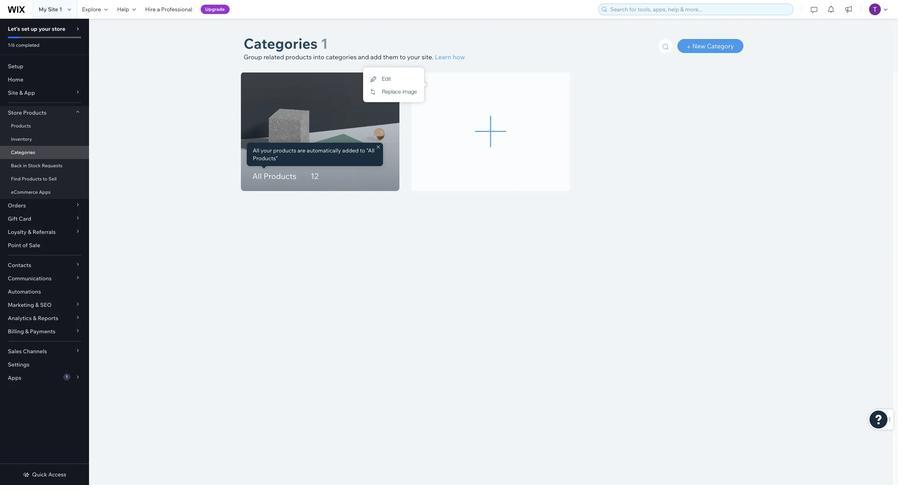 Task type: locate. For each thing, give the bounding box(es) containing it.
2 horizontal spatial your
[[407, 53, 420, 61]]

to inside sidebar element
[[43, 176, 47, 182]]

products
[[286, 53, 312, 61], [273, 147, 296, 154]]

products up inventory
[[11, 123, 31, 129]]

categories for categories
[[11, 150, 35, 155]]

setup
[[8, 63, 23, 70]]

inventory link
[[0, 133, 89, 146]]

point of sale link
[[0, 239, 89, 252]]

0 vertical spatial to
[[400, 53, 406, 61]]

store products
[[8, 109, 47, 116]]

help
[[117, 6, 129, 13]]

categories link
[[0, 146, 89, 159]]

find
[[11, 176, 21, 182]]

professional
[[161, 6, 192, 13]]

categories down inventory
[[11, 150, 35, 155]]

new
[[693, 42, 706, 50]]

and
[[358, 53, 369, 61]]

all inside 'all your products are automatically added to "all products"'
[[253, 147, 259, 154]]

0 vertical spatial all
[[253, 147, 259, 154]]

1 up into
[[321, 35, 328, 52]]

products for find products to sell
[[22, 176, 42, 182]]

automations
[[8, 289, 41, 296]]

12
[[311, 171, 319, 181]]

learn how link
[[435, 53, 465, 61]]

products left are
[[273, 147, 296, 154]]

replace
[[382, 88, 401, 95]]

categories up the 'related'
[[244, 35, 318, 52]]

into
[[313, 53, 324, 61]]

hire
[[145, 6, 156, 13]]

2 vertical spatial your
[[261, 147, 272, 154]]

store products button
[[0, 106, 89, 120]]

completed
[[16, 42, 39, 48]]

to right them
[[400, 53, 406, 61]]

categories inside sidebar element
[[11, 150, 35, 155]]

all for all your products are automatically added to "all products"
[[253, 147, 259, 154]]

store
[[8, 109, 22, 116]]

all your products are automatically added to "all products"
[[253, 147, 375, 162]]

explore
[[82, 6, 101, 13]]

to
[[400, 53, 406, 61], [360, 147, 365, 154], [43, 176, 47, 182]]

products inside find products to sell link
[[22, 176, 42, 182]]

1 vertical spatial to
[[360, 147, 365, 154]]

all down products"
[[252, 171, 262, 181]]

quick access button
[[23, 472, 66, 479]]

products
[[23, 109, 47, 116], [11, 123, 31, 129], [264, 171, 297, 181], [22, 176, 42, 182]]

1 vertical spatial products
[[273, 147, 296, 154]]

upgrade button
[[201, 5, 230, 14]]

products for store products
[[23, 109, 47, 116]]

new category link
[[678, 39, 744, 53]]

1 vertical spatial all
[[252, 171, 262, 181]]

all for all products
[[252, 171, 262, 181]]

products inside 'store products' dropdown button
[[23, 109, 47, 116]]

1 vertical spatial your
[[407, 53, 420, 61]]

categories
[[326, 53, 357, 61]]

1 horizontal spatial your
[[261, 147, 272, 154]]

2 vertical spatial to
[[43, 176, 47, 182]]

0 vertical spatial categories
[[244, 35, 318, 52]]

products up "ecommerce apps"
[[22, 176, 42, 182]]

0 horizontal spatial categories
[[11, 150, 35, 155]]

find products to sell
[[11, 176, 57, 182]]

products inside 'all your products are automatically added to "all products"'
[[273, 147, 296, 154]]

1 vertical spatial categories
[[11, 150, 35, 155]]

group related products into categories and add them to your site. learn how
[[244, 53, 465, 61]]

products up products link
[[23, 109, 47, 116]]

products for related
[[286, 53, 312, 61]]

your
[[39, 25, 50, 32], [407, 53, 420, 61], [261, 147, 272, 154]]

products"
[[253, 155, 278, 162]]

"all
[[366, 147, 375, 154]]

replace image
[[382, 88, 417, 95]]

home link
[[0, 73, 89, 86]]

0 vertical spatial 1
[[59, 6, 62, 13]]

add
[[370, 53, 382, 61]]

0 horizontal spatial your
[[39, 25, 50, 32]]

products for your
[[273, 147, 296, 154]]

categories
[[244, 35, 318, 52], [11, 150, 35, 155]]

1 right site
[[59, 6, 62, 13]]

Search for tools, apps, help & more... field
[[608, 4, 791, 15]]

to left the "all
[[360, 147, 365, 154]]

1 horizontal spatial categories
[[244, 35, 318, 52]]

your right up
[[39, 25, 50, 32]]

inventory
[[11, 136, 32, 142]]

all products
[[252, 171, 297, 181]]

all up products"
[[253, 147, 259, 154]]

help button
[[112, 0, 140, 19]]

image
[[403, 88, 417, 95]]

your left site.
[[407, 53, 420, 61]]

1 vertical spatial 1
[[321, 35, 328, 52]]

0 horizontal spatial to
[[43, 176, 47, 182]]

stock
[[28, 163, 41, 169]]

edit
[[382, 75, 391, 82]]

to inside 'all your products are automatically added to "all products"'
[[360, 147, 365, 154]]

point
[[8, 242, 21, 249]]

1
[[59, 6, 62, 13], [321, 35, 328, 52]]

sell
[[48, 176, 57, 182]]

0 horizontal spatial 1
[[59, 6, 62, 13]]

1 horizontal spatial to
[[360, 147, 365, 154]]

your up products"
[[261, 147, 272, 154]]

site.
[[422, 53, 433, 61]]

up
[[31, 25, 37, 32]]

store
[[52, 25, 65, 32]]

products down categories 1
[[286, 53, 312, 61]]

0 vertical spatial your
[[39, 25, 50, 32]]

categories for categories 1
[[244, 35, 318, 52]]

1/6 completed
[[8, 42, 39, 48]]

back
[[11, 163, 22, 169]]

apps
[[39, 189, 51, 195]]

new category
[[693, 42, 734, 50]]

0 vertical spatial products
[[286, 53, 312, 61]]

to left sell on the left top
[[43, 176, 47, 182]]

all
[[253, 147, 259, 154], [252, 171, 262, 181]]

products down products"
[[264, 171, 297, 181]]



Task type: vqa. For each thing, say whether or not it's contained in the screenshot.
Into
yes



Task type: describe. For each thing, give the bounding box(es) containing it.
how
[[453, 53, 465, 61]]

are
[[297, 147, 306, 154]]

replace image button
[[370, 87, 417, 95]]

my
[[39, 6, 47, 13]]

1/6
[[8, 42, 15, 48]]

2 horizontal spatial to
[[400, 53, 406, 61]]

setup link
[[0, 60, 89, 73]]

group
[[244, 53, 262, 61]]

automatically
[[307, 147, 341, 154]]

automations link
[[0, 285, 89, 299]]

quick access
[[32, 472, 66, 479]]

back in stock requests link
[[0, 159, 89, 173]]

hire a professional
[[145, 6, 192, 13]]

sidebar element
[[0, 19, 89, 486]]

access
[[48, 472, 66, 479]]

your inside 'all your products are automatically added to "all products"'
[[261, 147, 272, 154]]

quick
[[32, 472, 47, 479]]

settings link
[[0, 359, 89, 372]]

settings
[[8, 362, 29, 369]]

related
[[264, 53, 284, 61]]

find products to sell link
[[0, 173, 89, 186]]

let's set up your store
[[8, 25, 65, 32]]

my site 1
[[39, 6, 62, 13]]

edit link
[[370, 74, 417, 83]]

requests
[[42, 163, 63, 169]]

set
[[21, 25, 29, 32]]

ecommerce
[[11, 189, 38, 195]]

let's
[[8, 25, 20, 32]]

learn
[[435, 53, 451, 61]]

them
[[383, 53, 398, 61]]

a
[[157, 6, 160, 13]]

home
[[8, 76, 23, 83]]

categories 1
[[244, 35, 328, 52]]

products inside products link
[[11, 123, 31, 129]]

sale
[[29, 242, 40, 249]]

ecommerce apps
[[11, 189, 51, 195]]

your inside sidebar element
[[39, 25, 50, 32]]

ecommerce apps link
[[0, 186, 89, 199]]

products for all products
[[264, 171, 297, 181]]

1 horizontal spatial 1
[[321, 35, 328, 52]]

added
[[342, 147, 359, 154]]

upgrade
[[205, 6, 225, 12]]

category
[[707, 42, 734, 50]]

back in stock requests
[[11, 163, 63, 169]]

site
[[48, 6, 58, 13]]

edit image
[[370, 75, 376, 82]]

products link
[[0, 120, 89, 133]]

in
[[23, 163, 27, 169]]

hire a professional link
[[140, 0, 197, 19]]

of
[[22, 242, 28, 249]]

point of sale
[[8, 242, 40, 249]]



